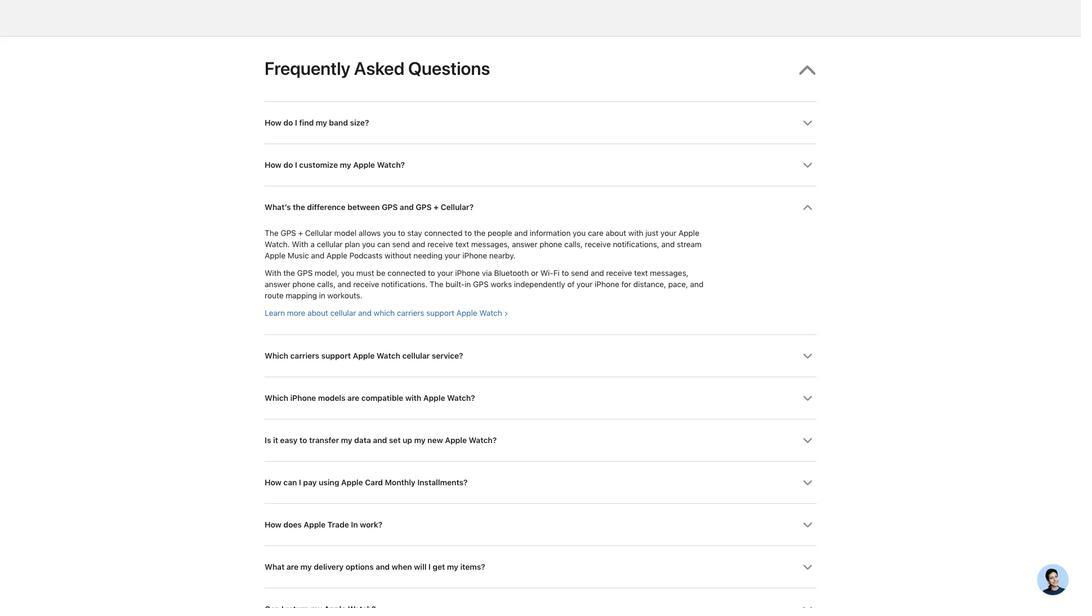 Task type: describe. For each thing, give the bounding box(es) containing it.
up
[[403, 436, 412, 446]]

iphone inside dropdown button
[[290, 394, 316, 403]]

1 horizontal spatial support
[[426, 309, 455, 318]]

chevrondown image inside how does apple trade in work? dropdown button
[[803, 521, 813, 530]]

items?
[[460, 563, 485, 572]]

fi
[[554, 269, 560, 278]]

about inside the gps + cellular model allows you to stay connected to the people and information you care about with just your apple watch. with a cellular plan you can send and receive text messages, answer phone calls, receive notifications, and stream apple music and apple podcasts without needing your iphone nearby.
[[606, 228, 626, 238]]

the gps + cellular model allows you to stay connected to the people and information you care about with just your apple watch. with a cellular plan you can send and receive text messages, answer phone calls, receive notifications, and stream apple music and apple podcasts without needing your iphone nearby.
[[265, 228, 702, 261]]

is
[[265, 436, 271, 446]]

what's
[[265, 203, 291, 212]]

carriers inside dropdown button
[[290, 351, 319, 361]]

you inside with the gps model, you must be connected to your iphone via bluetooth or wi-fi to send and receive text messages, answer phone calls, and receive notifications. the built-in gps works independently of your iphone for distance, pace, and route mapping in workouts.
[[341, 269, 354, 278]]

gps right the between
[[382, 203, 398, 212]]

to inside dropdown button
[[300, 436, 307, 446]]

independently
[[514, 280, 565, 289]]

i for customize
[[295, 160, 297, 170]]

your right just
[[661, 228, 677, 238]]

receive down 'care'
[[585, 240, 611, 249]]

card
[[365, 478, 383, 488]]

iphone left for
[[595, 280, 619, 289]]

my right the get
[[447, 563, 458, 572]]

mapping
[[286, 291, 317, 301]]

new
[[428, 436, 443, 446]]

iphone up the built-
[[455, 269, 480, 278]]

and right pace,
[[690, 280, 704, 289]]

music
[[288, 251, 309, 261]]

send inside with the gps model, you must be connected to your iphone via bluetooth or wi-fi to send and receive text messages, answer phone calls, and receive notifications. the built-in gps works independently of your iphone for distance, pace, and route mapping in workouts.
[[571, 269, 589, 278]]

which carriers support apple watch cellular service?
[[265, 351, 463, 361]]

what are my delivery options and when will i get my items?
[[265, 563, 485, 572]]

how can i pay using apple card monthly installments? button
[[265, 462, 817, 504]]

are inside what are my delivery options and when will i get my items? dropdown button
[[287, 563, 299, 572]]

customize
[[299, 160, 338, 170]]

and inside is it easy to transfer my data and set up my new apple watch? dropdown button
[[373, 436, 387, 446]]

how do i find my band size? button
[[265, 102, 817, 144]]

my left data
[[341, 436, 352, 446]]

the inside with the gps model, you must be connected to your iphone via bluetooth or wi-fi to send and receive text messages, answer phone calls, and receive notifications. the built-in gps works independently of your iphone for distance, pace, and route mapping in workouts.
[[430, 280, 444, 289]]

gps up stay
[[416, 203, 432, 212]]

apple inside how does apple trade in work? dropdown button
[[304, 520, 326, 530]]

pay
[[303, 478, 317, 488]]

which iphone models are compatible with apple watch?
[[265, 394, 475, 403]]

connected inside the gps + cellular model allows you to stay connected to the people and information you care about with just your apple watch. with a cellular plan you can send and receive text messages, answer phone calls, receive notifications, and stream apple music and apple podcasts without needing your iphone nearby.
[[424, 228, 463, 238]]

podcasts
[[350, 251, 383, 261]]

how do i customize my apple watch? button
[[265, 144, 817, 186]]

0 vertical spatial watch?
[[377, 160, 405, 170]]

what are my delivery options and when will i get my items? button
[[265, 547, 817, 588]]

how do i find my band size?
[[265, 118, 369, 128]]

service?
[[432, 351, 463, 361]]

cellular?
[[441, 203, 474, 212]]

to left stay
[[398, 228, 405, 238]]

apple down plan
[[327, 251, 347, 261]]

set
[[389, 436, 401, 446]]

apple inside which carriers support apple watch cellular service? dropdown button
[[353, 351, 375, 361]]

0 horizontal spatial in
[[319, 291, 325, 301]]

asked
[[354, 58, 405, 79]]

transfer
[[309, 436, 339, 446]]

questions
[[408, 58, 490, 79]]

distance,
[[634, 280, 666, 289]]

work?
[[360, 520, 383, 530]]

stream
[[677, 240, 702, 249]]

will
[[414, 563, 427, 572]]

list containing how do i find my band size?
[[265, 102, 817, 608]]

with inside with the gps model, you must be connected to your iphone via bluetooth or wi-fi to send and receive text messages, answer phone calls, and receive notifications. the built-in gps works independently of your iphone for distance, pace, and route mapping in workouts.
[[265, 269, 281, 278]]

via
[[482, 269, 492, 278]]

must
[[356, 269, 374, 278]]

apple watch
[[457, 309, 502, 318]]

size?
[[350, 118, 369, 128]]

notifications.
[[381, 280, 428, 289]]

1 vertical spatial cellular
[[330, 309, 356, 318]]

gps down music
[[297, 269, 313, 278]]

model,
[[315, 269, 339, 278]]

2 vertical spatial watch?
[[469, 436, 497, 446]]

care
[[588, 228, 604, 238]]

information
[[530, 228, 571, 238]]

which
[[374, 309, 395, 318]]

do for customize
[[284, 160, 293, 170]]

compatible
[[361, 394, 403, 403]]

easy
[[280, 436, 298, 446]]

works
[[491, 280, 512, 289]]

is it easy to transfer my data and set up my new apple watch?
[[265, 436, 497, 446]]

of
[[568, 280, 575, 289]]

messages, inside with the gps model, you must be connected to your iphone via bluetooth or wi-fi to send and receive text messages, answer phone calls, and receive notifications. the built-in gps works independently of your iphone for distance, pace, and route mapping in workouts.
[[650, 269, 689, 278]]

your right needing
[[445, 251, 461, 261]]

apple inside how do i customize my apple watch? dropdown button
[[353, 160, 375, 170]]

you down allows
[[362, 240, 375, 249]]

apple down watch.
[[265, 251, 286, 261]]

answer inside the gps + cellular model allows you to stay connected to the people and information you care about with just your apple watch. with a cellular plan you can send and receive text messages, answer phone calls, receive notifications, and stream apple music and apple podcasts without needing your iphone nearby.
[[512, 240, 538, 249]]

you left 'care'
[[573, 228, 586, 238]]

people
[[488, 228, 512, 238]]

allows
[[359, 228, 381, 238]]

cellular
[[305, 228, 332, 238]]

how for how can i pay using apple card monthly installments?
[[265, 478, 282, 488]]

watch
[[377, 351, 400, 361]]

answer inside with the gps model, you must be connected to your iphone via bluetooth or wi-fi to send and receive text messages, answer phone calls, and receive notifications. the built-in gps works independently of your iphone for distance, pace, and route mapping in workouts.
[[265, 280, 290, 289]]

learn more about cellular and which carriers support apple watch link
[[265, 309, 508, 318]]

with inside the gps + cellular model allows you to stay connected to the people and information you care about with just your apple watch. with a cellular plan you can send and receive text messages, answer phone calls, receive notifications, and stream apple music and apple podcasts without needing your iphone nearby.
[[629, 228, 644, 238]]

text inside the gps + cellular model allows you to stay connected to the people and information you care about with just your apple watch. with a cellular plan you can send and receive text messages, answer phone calls, receive notifications, and stream apple music and apple podcasts without needing your iphone nearby.
[[456, 240, 469, 249]]

watch.
[[265, 240, 290, 249]]

what
[[265, 563, 285, 572]]

monthly
[[385, 478, 416, 488]]

apple inside the how can i pay using apple card monthly installments? dropdown button
[[341, 478, 363, 488]]

chevrondown image for i
[[803, 563, 813, 573]]

receive up for
[[606, 269, 632, 278]]

and inside what are my delivery options and when will i get my items? dropdown button
[[376, 563, 390, 572]]

phone inside the gps + cellular model allows you to stay connected to the people and information you care about with just your apple watch. with a cellular plan you can send and receive text messages, answer phone calls, receive notifications, and stream apple music and apple podcasts without needing your iphone nearby.
[[540, 240, 562, 249]]

+ inside the gps + cellular model allows you to stay connected to the people and information you care about with just your apple watch. with a cellular plan you can send and receive text messages, answer phone calls, receive notifications, and stream apple music and apple podcasts without needing your iphone nearby.
[[298, 228, 303, 238]]

find
[[299, 118, 314, 128]]

your right of
[[577, 280, 593, 289]]

0 vertical spatial in
[[465, 280, 471, 289]]

more
[[287, 309, 305, 318]]

model
[[334, 228, 357, 238]]

which carriers support apple watch cellular service? button
[[265, 335, 817, 377]]

for
[[622, 280, 632, 289]]

and left "stream"
[[662, 240, 675, 249]]

connected inside with the gps model, you must be connected to your iphone via bluetooth or wi-fi to send and receive text messages, answer phone calls, and receive notifications. the built-in gps works independently of your iphone for distance, pace, and route mapping in workouts.
[[388, 269, 426, 278]]

wi-
[[541, 269, 554, 278]]

with the gps model, you must be connected to your iphone via bluetooth or wi-fi to send and receive text messages, answer phone calls, and receive notifications. the built-in gps works independently of your iphone for distance, pace, and route mapping in workouts.
[[265, 269, 704, 301]]

the for +
[[293, 203, 305, 212]]



Task type: vqa. For each thing, say whether or not it's contained in the screenshot.
iPhone within The GPS + Cellular model allows you to stay connected to the people and information you care about with just your Apple Watch. With a cellular plan you can send and receive text messages, answer phone calls, receive notifications, and stream Apple Music and Apple Podcasts without needing your iPhone nearby.
yes



Task type: locate. For each thing, give the bounding box(es) containing it.
1 vertical spatial can
[[284, 478, 297, 488]]

chevrondown image inside what's the difference between gps and gps + cellular? dropdown button
[[803, 203, 813, 213]]

apple left watch
[[353, 351, 375, 361]]

my left delivery
[[301, 563, 312, 572]]

and inside what's the difference between gps and gps + cellular? dropdown button
[[400, 203, 414, 212]]

i inside dropdown button
[[299, 478, 301, 488]]

gps
[[382, 203, 398, 212], [416, 203, 432, 212], [281, 228, 296, 238], [297, 269, 313, 278], [473, 280, 489, 289]]

which down learn
[[265, 351, 288, 361]]

phone down information
[[540, 240, 562, 249]]

chevrondown image inside is it easy to transfer my data and set up my new apple watch? dropdown button
[[803, 436, 813, 446]]

support up models
[[321, 351, 351, 361]]

which for which iphone models are compatible with apple watch?
[[265, 394, 288, 403]]

1 vertical spatial the
[[474, 228, 486, 238]]

0 vertical spatial can
[[377, 240, 390, 249]]

get
[[433, 563, 445, 572]]

the up watch.
[[265, 228, 279, 238]]

4 how from the top
[[265, 520, 282, 530]]

can inside the how can i pay using apple card monthly installments? dropdown button
[[284, 478, 297, 488]]

2 chevrondown image from the top
[[803, 203, 813, 213]]

the inside what's the difference between gps and gps + cellular? dropdown button
[[293, 203, 305, 212]]

0 vertical spatial the
[[293, 203, 305, 212]]

does
[[284, 520, 302, 530]]

do
[[284, 118, 293, 128], [284, 160, 293, 170]]

in right mapping
[[319, 291, 325, 301]]

the right what's
[[293, 203, 305, 212]]

2 which from the top
[[265, 394, 288, 403]]

nearby.
[[489, 251, 516, 261]]

1 vertical spatial carriers
[[290, 351, 319, 361]]

and left set
[[373, 436, 387, 446]]

workouts.
[[327, 291, 363, 301]]

installments?
[[418, 478, 468, 488]]

0 vertical spatial send
[[392, 240, 410, 249]]

0 horizontal spatial with
[[265, 269, 281, 278]]

2 do from the top
[[284, 160, 293, 170]]

how does apple trade in work? button
[[265, 504, 817, 546]]

0 horizontal spatial with
[[405, 394, 421, 403]]

the left people
[[474, 228, 486, 238]]

in
[[465, 280, 471, 289], [319, 291, 325, 301]]

1 vertical spatial answer
[[265, 280, 290, 289]]

1 vertical spatial calls,
[[317, 280, 336, 289]]

learn more about cellular and which carriers support apple watch
[[265, 309, 502, 318]]

answer up route
[[265, 280, 290, 289]]

messages, down people
[[471, 240, 510, 249]]

your up the built-
[[437, 269, 453, 278]]

and left which
[[358, 309, 372, 318]]

+
[[434, 203, 439, 212], [298, 228, 303, 238]]

0 vertical spatial about
[[606, 228, 626, 238]]

calls, inside with the gps model, you must be connected to your iphone via bluetooth or wi-fi to send and receive text messages, answer phone calls, and receive notifications. the built-in gps works independently of your iphone for distance, pace, and route mapping in workouts.
[[317, 280, 336, 289]]

1 horizontal spatial with
[[292, 240, 308, 249]]

apple up the between
[[353, 160, 375, 170]]

support down the built-
[[426, 309, 455, 318]]

iphone up via
[[463, 251, 487, 261]]

gps down via
[[473, 280, 489, 289]]

1 horizontal spatial carriers
[[397, 309, 424, 318]]

the
[[293, 203, 305, 212], [474, 228, 486, 238], [283, 269, 295, 278]]

which
[[265, 351, 288, 361], [265, 394, 288, 403]]

0 vertical spatial the
[[265, 228, 279, 238]]

text inside with the gps model, you must be connected to your iphone via bluetooth or wi-fi to send and receive text messages, answer phone calls, and receive notifications. the built-in gps works independently of your iphone for distance, pace, and route mapping in workouts.
[[634, 269, 648, 278]]

3 chevrondown image from the top
[[803, 394, 813, 404]]

plan
[[345, 240, 360, 249]]

can inside the gps + cellular model allows you to stay connected to the people and information you care about with just your apple watch. with a cellular plan you can send and receive text messages, answer phone calls, receive notifications, and stream apple music and apple podcasts without needing your iphone nearby.
[[377, 240, 390, 249]]

and right people
[[514, 228, 528, 238]]

my right customize
[[340, 160, 351, 170]]

0 horizontal spatial about
[[308, 309, 328, 318]]

0 vertical spatial messages,
[[471, 240, 510, 249]]

chevrondown image for set
[[803, 436, 813, 446]]

be
[[376, 269, 386, 278]]

1 vertical spatial in
[[319, 291, 325, 301]]

phone inside with the gps model, you must be connected to your iphone via bluetooth or wi-fi to send and receive text messages, answer phone calls, and receive notifications. the built-in gps works independently of your iphone for distance, pace, and route mapping in workouts.
[[293, 280, 315, 289]]

apple up "new"
[[423, 394, 445, 403]]

apple inside is it easy to transfer my data and set up my new apple watch? dropdown button
[[445, 436, 467, 446]]

carriers down more
[[290, 351, 319, 361]]

the inside the gps + cellular model allows you to stay connected to the people and information you care about with just your apple watch. with a cellular plan you can send and receive text messages, answer phone calls, receive notifications, and stream apple music and apple podcasts without needing your iphone nearby.
[[474, 228, 486, 238]]

1 horizontal spatial are
[[347, 394, 359, 403]]

1 horizontal spatial answer
[[512, 240, 538, 249]]

calls, inside the gps + cellular model allows you to stay connected to the people and information you care about with just your apple watch. with a cellular plan you can send and receive text messages, answer phone calls, receive notifications, and stream apple music and apple podcasts without needing your iphone nearby.
[[564, 240, 583, 249]]

how do i customize my apple watch?
[[265, 160, 405, 170]]

and left when
[[376, 563, 390, 572]]

and up stay
[[400, 203, 414, 212]]

pace,
[[669, 280, 688, 289]]

5 chevrondown image from the top
[[803, 563, 813, 573]]

learn
[[265, 309, 285, 318]]

1 horizontal spatial +
[[434, 203, 439, 212]]

apple inside which iphone models are compatible with apple watch? dropdown button
[[423, 394, 445, 403]]

in up apple watch on the bottom
[[465, 280, 471, 289]]

do left find
[[284, 118, 293, 128]]

frequently asked questions
[[265, 58, 490, 79]]

1 horizontal spatial can
[[377, 240, 390, 249]]

1 vertical spatial +
[[298, 228, 303, 238]]

the inside with the gps model, you must be connected to your iphone via bluetooth or wi-fi to send and receive text messages, answer phone calls, and receive notifications. the built-in gps works independently of your iphone for distance, pace, and route mapping in workouts.
[[283, 269, 295, 278]]

how inside dropdown button
[[265, 478, 282, 488]]

1 which from the top
[[265, 351, 288, 361]]

bluetooth
[[494, 269, 529, 278]]

my right up
[[414, 436, 426, 446]]

send up of
[[571, 269, 589, 278]]

0 horizontal spatial phone
[[293, 280, 315, 289]]

to right easy
[[300, 436, 307, 446]]

just
[[646, 228, 659, 238]]

without
[[385, 251, 412, 261]]

between
[[348, 203, 380, 212]]

how up what's
[[265, 160, 282, 170]]

send up 'without'
[[392, 240, 410, 249]]

1 vertical spatial the
[[430, 280, 444, 289]]

messages, inside the gps + cellular model allows you to stay connected to the people and information you care about with just your apple watch. with a cellular plan you can send and receive text messages, answer phone calls, receive notifications, and stream apple music and apple podcasts without needing your iphone nearby.
[[471, 240, 510, 249]]

chevrondown image for cellular?
[[803, 203, 813, 213]]

and up workouts.
[[338, 280, 351, 289]]

options
[[346, 563, 374, 572]]

list item
[[265, 186, 817, 335]]

in
[[351, 520, 358, 530]]

which up it
[[265, 394, 288, 403]]

0 vertical spatial connected
[[424, 228, 463, 238]]

4 chevrondown image from the top
[[803, 521, 813, 530]]

models
[[318, 394, 346, 403]]

with up music
[[292, 240, 308, 249]]

i for pay
[[299, 478, 301, 488]]

1 horizontal spatial the
[[430, 280, 444, 289]]

0 vertical spatial do
[[284, 118, 293, 128]]

0 horizontal spatial send
[[392, 240, 410, 249]]

chevrondown image inside what are my delivery options and when will i get my items? dropdown button
[[803, 563, 813, 573]]

2 vertical spatial cellular
[[402, 351, 430, 361]]

0 vertical spatial with
[[629, 228, 644, 238]]

1 chevrondown image from the top
[[803, 161, 813, 170]]

chevrondown image inside which carriers support apple watch cellular service? dropdown button
[[803, 352, 813, 361]]

0 horizontal spatial can
[[284, 478, 297, 488]]

1 horizontal spatial send
[[571, 269, 589, 278]]

apple left card
[[341, 478, 363, 488]]

2 vertical spatial the
[[283, 269, 295, 278]]

1 vertical spatial which
[[265, 394, 288, 403]]

1 vertical spatial with
[[265, 269, 281, 278]]

do left customize
[[284, 160, 293, 170]]

frequently asked questions button
[[265, 37, 817, 102]]

+ inside dropdown button
[[434, 203, 439, 212]]

text up the distance,
[[634, 269, 648, 278]]

2 chevrondown image from the top
[[803, 352, 813, 361]]

difference
[[307, 203, 346, 212]]

1 vertical spatial support
[[321, 351, 351, 361]]

with right compatible
[[405, 394, 421, 403]]

receive
[[428, 240, 454, 249], [585, 240, 611, 249], [606, 269, 632, 278], [353, 280, 379, 289]]

connected up needing
[[424, 228, 463, 238]]

cellular inside the gps + cellular model allows you to stay connected to the people and information you care about with just your apple watch. with a cellular plan you can send and receive text messages, answer phone calls, receive notifications, and stream apple music and apple podcasts without needing your iphone nearby.
[[317, 240, 343, 249]]

0 vertical spatial +
[[434, 203, 439, 212]]

1 do from the top
[[284, 118, 293, 128]]

chevrondown image for service?
[[803, 352, 813, 361]]

apple
[[353, 160, 375, 170], [679, 228, 700, 238], [265, 251, 286, 261], [327, 251, 347, 261], [353, 351, 375, 361], [423, 394, 445, 403], [445, 436, 467, 446], [341, 478, 363, 488], [304, 520, 326, 530]]

with inside the gps + cellular model allows you to stay connected to the people and information you care about with just your apple watch. with a cellular plan you can send and receive text messages, answer phone calls, receive notifications, and stream apple music and apple podcasts without needing your iphone nearby.
[[292, 240, 308, 249]]

1 chevrondown image from the top
[[803, 119, 813, 128]]

what's the difference between gps and gps + cellular?
[[265, 203, 474, 212]]

how left does
[[265, 520, 282, 530]]

it
[[273, 436, 278, 446]]

0 vertical spatial calls,
[[564, 240, 583, 249]]

0 vertical spatial are
[[347, 394, 359, 403]]

and down stay
[[412, 240, 425, 249]]

cellular
[[317, 240, 343, 249], [330, 309, 356, 318], [402, 351, 430, 361]]

calls,
[[564, 240, 583, 249], [317, 280, 336, 289]]

how for how do i customize my apple watch?
[[265, 160, 282, 170]]

chevrondown image for watch?
[[803, 161, 813, 170]]

send inside the gps + cellular model allows you to stay connected to the people and information you care about with just your apple watch. with a cellular plan you can send and receive text messages, answer phone calls, receive notifications, and stream apple music and apple podcasts without needing your iphone nearby.
[[392, 240, 410, 249]]

1 horizontal spatial phone
[[540, 240, 562, 249]]

0 vertical spatial answer
[[512, 240, 538, 249]]

chevrondown image inside the how can i pay using apple card monthly installments? dropdown button
[[803, 478, 813, 488]]

1 horizontal spatial messages,
[[650, 269, 689, 278]]

to right fi
[[562, 269, 569, 278]]

connected
[[424, 228, 463, 238], [388, 269, 426, 278]]

1 horizontal spatial in
[[465, 280, 471, 289]]

i for find
[[295, 118, 297, 128]]

0 horizontal spatial the
[[265, 228, 279, 238]]

your
[[661, 228, 677, 238], [445, 251, 461, 261], [437, 269, 453, 278], [577, 280, 593, 289]]

are right models
[[347, 394, 359, 403]]

my right find
[[316, 118, 327, 128]]

how can i pay using apple card monthly installments?
[[265, 478, 468, 488]]

i left customize
[[295, 160, 297, 170]]

0 horizontal spatial text
[[456, 240, 469, 249]]

0 horizontal spatial answer
[[265, 280, 290, 289]]

and down 'care'
[[591, 269, 604, 278]]

watch?
[[377, 160, 405, 170], [447, 394, 475, 403], [469, 436, 497, 446]]

and
[[400, 203, 414, 212], [514, 228, 528, 238], [412, 240, 425, 249], [662, 240, 675, 249], [311, 251, 325, 261], [591, 269, 604, 278], [338, 280, 351, 289], [690, 280, 704, 289], [358, 309, 372, 318], [373, 436, 387, 446], [376, 563, 390, 572]]

the for connected
[[283, 269, 295, 278]]

which iphone models are compatible with apple watch? button
[[265, 378, 817, 419]]

carriers right which
[[397, 309, 424, 318]]

connected up notifications. at the left of the page
[[388, 269, 426, 278]]

0 horizontal spatial +
[[298, 228, 303, 238]]

1 vertical spatial messages,
[[650, 269, 689, 278]]

0 vertical spatial text
[[456, 240, 469, 249]]

answer up the 'nearby.'
[[512, 240, 538, 249]]

can left pay
[[284, 478, 297, 488]]

iphone left models
[[290, 394, 316, 403]]

what's the difference between gps and gps + cellular? button
[[265, 187, 817, 228]]

trade
[[328, 520, 349, 530]]

0 vertical spatial which
[[265, 351, 288, 361]]

cellular inside dropdown button
[[402, 351, 430, 361]]

i left find
[[295, 118, 297, 128]]

or
[[531, 269, 539, 278]]

the down music
[[283, 269, 295, 278]]

with inside dropdown button
[[405, 394, 421, 403]]

+ left cellular
[[298, 228, 303, 238]]

list item containing what's the difference between gps and gps + cellular?
[[265, 186, 817, 335]]

1 vertical spatial are
[[287, 563, 299, 572]]

to down needing
[[428, 269, 435, 278]]

which for which carriers support apple watch cellular service?
[[265, 351, 288, 361]]

i
[[295, 118, 297, 128], [295, 160, 297, 170], [299, 478, 301, 488], [429, 563, 431, 572]]

1 vertical spatial with
[[405, 394, 421, 403]]

do for find
[[284, 118, 293, 128]]

band
[[329, 118, 348, 128]]

1 vertical spatial do
[[284, 160, 293, 170]]

+ left cellular?
[[434, 203, 439, 212]]

with up route
[[265, 269, 281, 278]]

receive up needing
[[428, 240, 454, 249]]

how left find
[[265, 118, 282, 128]]

calls, down model,
[[317, 280, 336, 289]]

1 horizontal spatial calls,
[[564, 240, 583, 249]]

receive down 'must'
[[353, 280, 379, 289]]

chevrondown image
[[803, 119, 813, 128], [803, 203, 813, 213], [803, 436, 813, 446], [803, 478, 813, 488], [803, 563, 813, 573], [803, 605, 813, 608]]

the
[[265, 228, 279, 238], [430, 280, 444, 289]]

chevrondown image inside how do i customize my apple watch? dropdown button
[[803, 161, 813, 170]]

messages,
[[471, 240, 510, 249], [650, 269, 689, 278]]

phone
[[540, 240, 562, 249], [293, 280, 315, 289]]

with
[[629, 228, 644, 238], [405, 394, 421, 403]]

calls, down information
[[564, 240, 583, 249]]

0 vertical spatial support
[[426, 309, 455, 318]]

carriers
[[397, 309, 424, 318], [290, 351, 319, 361]]

chevrondown image for installments?
[[803, 478, 813, 488]]

with up the "notifications,"
[[629, 228, 644, 238]]

can
[[377, 240, 390, 249], [284, 478, 297, 488]]

iphone
[[463, 251, 487, 261], [455, 269, 480, 278], [595, 280, 619, 289], [290, 394, 316, 403]]

support
[[426, 309, 455, 318], [321, 351, 351, 361]]

how does apple trade in work?
[[265, 520, 383, 530]]

iphone inside the gps + cellular model allows you to stay connected to the people and information you care about with just your apple watch. with a cellular plan you can send and receive text messages, answer phone calls, receive notifications, and stream apple music and apple podcasts without needing your iphone nearby.
[[463, 251, 487, 261]]

how for how do i find my band size?
[[265, 118, 282, 128]]

are right the what
[[287, 563, 299, 572]]

messages, up pace,
[[650, 269, 689, 278]]

1 horizontal spatial about
[[606, 228, 626, 238]]

i left pay
[[299, 478, 301, 488]]

2 how from the top
[[265, 160, 282, 170]]

to down cellular?
[[465, 228, 472, 238]]

you right allows
[[383, 228, 396, 238]]

1 how from the top
[[265, 118, 282, 128]]

1 vertical spatial send
[[571, 269, 589, 278]]

0 horizontal spatial are
[[287, 563, 299, 572]]

0 horizontal spatial calls,
[[317, 280, 336, 289]]

are inside which iphone models are compatible with apple watch? dropdown button
[[347, 394, 359, 403]]

0 vertical spatial carriers
[[397, 309, 424, 318]]

and down a at top left
[[311, 251, 325, 261]]

built-
[[446, 280, 465, 289]]

how for how does apple trade in work?
[[265, 520, 282, 530]]

apple right does
[[304, 520, 326, 530]]

gps up watch.
[[281, 228, 296, 238]]

1 vertical spatial text
[[634, 269, 648, 278]]

0 horizontal spatial carriers
[[290, 351, 319, 361]]

delivery
[[314, 563, 344, 572]]

1 vertical spatial connected
[[388, 269, 426, 278]]

using
[[319, 478, 339, 488]]

route
[[265, 291, 284, 301]]

1 horizontal spatial text
[[634, 269, 648, 278]]

about right 'care'
[[606, 228, 626, 238]]

how left pay
[[265, 478, 282, 488]]

1 vertical spatial about
[[308, 309, 328, 318]]

chevrondown image inside which iphone models are compatible with apple watch? dropdown button
[[803, 394, 813, 404]]

1 vertical spatial watch?
[[447, 394, 475, 403]]

a
[[311, 240, 315, 249]]

support inside which carriers support apple watch cellular service? dropdown button
[[321, 351, 351, 361]]

needing
[[414, 251, 443, 261]]

watch? down 'service?'
[[447, 394, 475, 403]]

answer
[[512, 240, 538, 249], [265, 280, 290, 289]]

notifications,
[[613, 240, 660, 249]]

0 vertical spatial cellular
[[317, 240, 343, 249]]

the left the built-
[[430, 280, 444, 289]]

frequently
[[265, 58, 351, 79]]

is it easy to transfer my data and set up my new apple watch? button
[[265, 420, 817, 462]]

text
[[456, 240, 469, 249], [634, 269, 648, 278]]

list
[[265, 102, 817, 608]]

6 chevrondown image from the top
[[803, 605, 813, 608]]

1 vertical spatial phone
[[293, 280, 315, 289]]

gps inside the gps + cellular model allows you to stay connected to the people and information you care about with just your apple watch. with a cellular plan you can send and receive text messages, answer phone calls, receive notifications, and stream apple music and apple podcasts without needing your iphone nearby.
[[281, 228, 296, 238]]

chevrondown image for apple
[[803, 394, 813, 404]]

0 vertical spatial phone
[[540, 240, 562, 249]]

cellular down cellular
[[317, 240, 343, 249]]

can down allows
[[377, 240, 390, 249]]

about right more
[[308, 309, 328, 318]]

3 chevrondown image from the top
[[803, 436, 813, 446]]

0 horizontal spatial support
[[321, 351, 351, 361]]

0 vertical spatial with
[[292, 240, 308, 249]]

cellular down workouts.
[[330, 309, 356, 318]]

carriers inside list item
[[397, 309, 424, 318]]

to
[[398, 228, 405, 238], [465, 228, 472, 238], [428, 269, 435, 278], [562, 269, 569, 278], [300, 436, 307, 446]]

i left the get
[[429, 563, 431, 572]]

1 horizontal spatial with
[[629, 228, 644, 238]]

chevrondown image
[[803, 161, 813, 170], [803, 352, 813, 361], [803, 394, 813, 404], [803, 521, 813, 530]]

0 horizontal spatial messages,
[[471, 240, 510, 249]]

you left 'must'
[[341, 269, 354, 278]]

chevrondown image inside how do i find my band size? dropdown button
[[803, 119, 813, 128]]

3 how from the top
[[265, 478, 282, 488]]

4 chevrondown image from the top
[[803, 478, 813, 488]]

when
[[392, 563, 412, 572]]

apple up "stream"
[[679, 228, 700, 238]]

the inside the gps + cellular model allows you to stay connected to the people and information you care about with just your apple watch. with a cellular plan you can send and receive text messages, answer phone calls, receive notifications, and stream apple music and apple podcasts without needing your iphone nearby.
[[265, 228, 279, 238]]

with
[[292, 240, 308, 249], [265, 269, 281, 278]]



